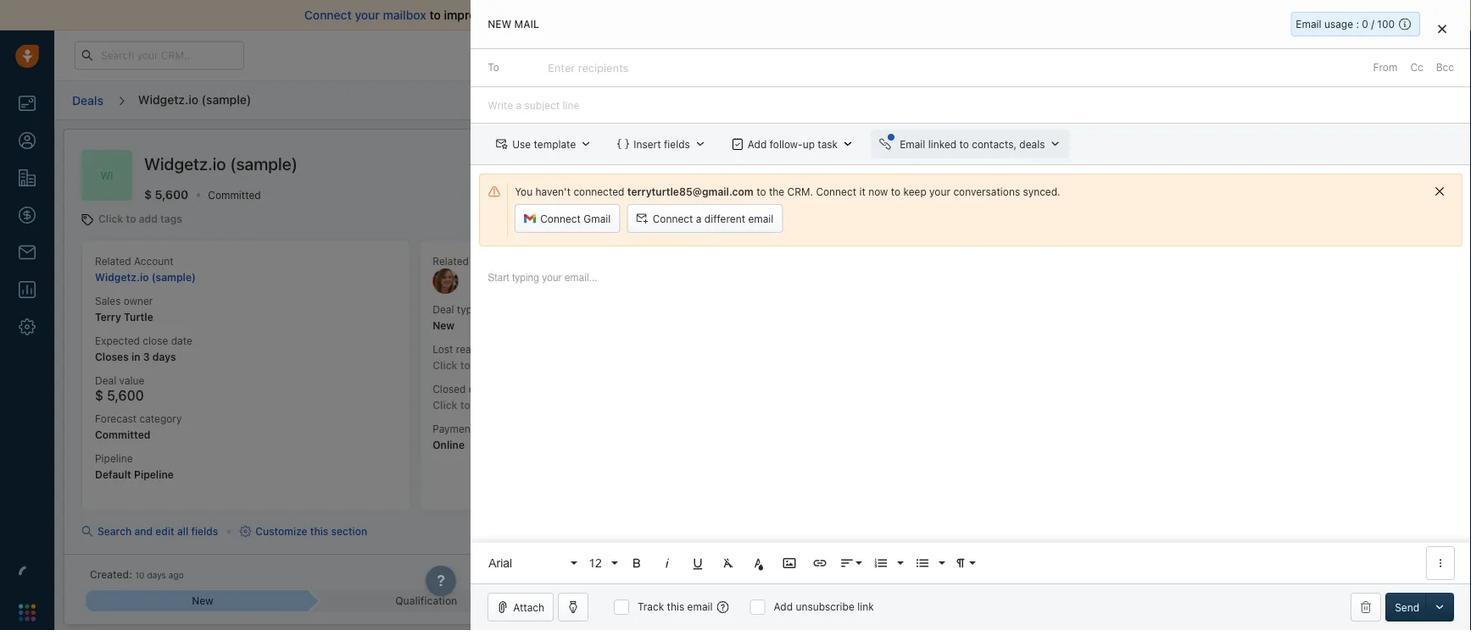 Task type: vqa. For each thing, say whether or not it's contained in the screenshot.
the leftmost the 01
no



Task type: describe. For each thing, give the bounding box(es) containing it.
all
[[177, 526, 188, 538]]

closes in 3 days link
[[1346, 568, 1424, 583]]

insert fields button
[[609, 130, 715, 159]]

use template button
[[488, 130, 601, 159]]

deal value $ 5,600
[[95, 375, 144, 404]]

to
[[488, 62, 499, 73]]

gmail
[[584, 213, 611, 225]]

category
[[139, 413, 182, 425]]

days left more misc image
[[1401, 569, 1424, 581]]

owner
[[124, 295, 153, 307]]

related contact
[[433, 255, 510, 267]]

your trial ends in 21 days
[[1008, 50, 1119, 61]]

1 vertical spatial widgetz.io (sample)
[[144, 154, 298, 174]]

insert link (⌘k) image
[[813, 556, 828, 572]]

send button
[[1386, 594, 1429, 622]]

related for related account widgetz.io (sample)
[[95, 255, 131, 267]]

connect your mailbox link
[[304, 8, 429, 22]]

explore plans link
[[1142, 45, 1226, 65]]

deals link
[[71, 87, 104, 114]]

usage
[[1324, 18, 1353, 30]]

:
[[1356, 18, 1359, 30]]

the
[[769, 186, 785, 198]]

connected
[[574, 186, 624, 198]]

a
[[696, 213, 702, 225]]

new mail
[[488, 18, 539, 30]]

2-
[[631, 8, 644, 22]]

fields inside insert fields button
[[664, 138, 690, 150]]

customize
[[255, 526, 307, 538]]

Enter recipients text field
[[548, 54, 632, 82]]

track this email
[[638, 602, 713, 614]]

deal type new
[[433, 304, 478, 332]]

sync
[[669, 8, 696, 22]]

Write a subject line text field
[[471, 87, 1471, 123]]

account
[[134, 255, 174, 267]]

demo link
[[757, 591, 981, 612]]

to left tags
[[126, 213, 136, 225]]

synced.
[[1023, 186, 1061, 198]]

default
[[95, 469, 131, 481]]

0 horizontal spatial and
[[134, 526, 153, 538]]

expected close date closes in 3 days
[[95, 335, 192, 363]]

add for closed date
[[473, 400, 492, 411]]

now
[[868, 186, 888, 198]]

enable
[[591, 8, 628, 22]]

insert fields
[[634, 138, 690, 150]]

search and edit all fields
[[98, 526, 218, 538]]

contact
[[472, 255, 510, 267]]

conversations.
[[746, 8, 828, 22]]

arial button
[[483, 547, 579, 581]]

more misc image
[[1433, 556, 1448, 572]]

0 vertical spatial $
[[144, 188, 152, 202]]

created:
[[90, 569, 132, 581]]

0 vertical spatial committed
[[208, 189, 261, 201]]

terryturtle85@gmail.com
[[627, 186, 754, 198]]

0 vertical spatial widgetz.io
[[138, 92, 198, 106]]

close
[[143, 335, 168, 347]]

follow-
[[770, 138, 803, 150]]

connect gmail button
[[515, 204, 620, 233]]

10
[[135, 571, 145, 581]]

closed
[[433, 384, 466, 396]]

connect a different email button
[[627, 204, 783, 233]]

email linked to contacts, deals
[[900, 138, 1045, 150]]

deals
[[72, 93, 103, 107]]

deliverability
[[492, 8, 564, 22]]

underline (⌘u) image
[[690, 556, 706, 572]]

contacts,
[[972, 138, 1017, 150]]

from
[[1373, 62, 1398, 73]]

template
[[534, 138, 576, 150]]

0 vertical spatial add
[[139, 213, 158, 225]]

unordered list image
[[915, 556, 930, 572]]

attach
[[513, 602, 544, 614]]

forecast
[[95, 413, 137, 425]]

lost reason click to add
[[433, 344, 492, 371]]

it
[[859, 186, 866, 198]]

your
[[1008, 50, 1028, 61]]

paragraph format image
[[953, 556, 969, 572]]

cc
[[1410, 62, 1423, 73]]

send
[[1395, 602, 1419, 614]]

email for email linked to contacts, deals
[[900, 138, 925, 150]]

$ inside the deal value $ 5,600
[[95, 388, 103, 404]]

closes inside expected close date closes in 3 days
[[95, 351, 129, 363]]

1 vertical spatial widgetz.io
[[144, 154, 226, 174]]

close image
[[1438, 24, 1447, 33]]

demo
[[859, 596, 888, 608]]

connect for connect your mailbox to improve deliverability and enable 2-way sync of email conversations.
[[304, 8, 352, 22]]

0 vertical spatial widgetz.io (sample)
[[138, 92, 251, 106]]

customize this section link
[[239, 525, 367, 540]]

email for email usage : 0 / 100
[[1296, 18, 1322, 30]]

search and edit all fields link
[[81, 525, 218, 540]]

connect left the it
[[816, 186, 857, 198]]

new for new mail
[[488, 18, 512, 30]]

insert image (⌘p) image
[[782, 556, 797, 572]]

1 vertical spatial (sample)
[[230, 154, 298, 174]]

click for closed date
[[433, 400, 458, 411]]

edit
[[155, 526, 174, 538]]

add for lost reason
[[473, 360, 492, 371]]

connect your mailbox to improve deliverability and enable 2-way sync of email conversations.
[[304, 8, 828, 22]]

haven't
[[536, 186, 571, 198]]

value
[[119, 375, 144, 387]]

freshworks switcher image
[[19, 605, 36, 622]]

section
[[331, 526, 367, 538]]

connect gmail
[[540, 213, 611, 225]]



Task type: locate. For each thing, give the bounding box(es) containing it.
1 horizontal spatial fields
[[664, 138, 690, 150]]

1 horizontal spatial deal
[[433, 304, 454, 316]]

2 vertical spatial add
[[473, 400, 492, 411]]

2 related from the left
[[433, 255, 469, 267]]

0 vertical spatial new
[[488, 18, 512, 30]]

0 vertical spatial 5,600
[[155, 188, 189, 202]]

2 vertical spatial (sample)
[[151, 271, 196, 283]]

days right 21
[[1098, 50, 1119, 61]]

online
[[433, 440, 465, 451]]

0 horizontal spatial this
[[310, 526, 328, 538]]

2 vertical spatial widgetz.io
[[95, 271, 149, 283]]

0 horizontal spatial 3
[[143, 351, 150, 363]]

payment status online
[[433, 424, 507, 451]]

widgetz.io (sample) down the search your crm... "text field"
[[138, 92, 251, 106]]

$ up click to add tags
[[144, 188, 152, 202]]

2 vertical spatial new
[[192, 596, 213, 608]]

this right "track"
[[667, 602, 685, 614]]

deal inside the deal value $ 5,600
[[95, 375, 116, 387]]

2 vertical spatial click
[[433, 400, 458, 411]]

align image
[[840, 556, 855, 572]]

improve
[[444, 8, 489, 22]]

link
[[857, 602, 874, 614]]

widgetz.io
[[138, 92, 198, 106], [144, 154, 226, 174], [95, 271, 149, 283]]

0 horizontal spatial deal
[[95, 375, 116, 387]]

1 horizontal spatial this
[[667, 602, 685, 614]]

status
[[477, 424, 507, 436]]

0 horizontal spatial date
[[171, 335, 192, 347]]

0 horizontal spatial 5,600
[[107, 388, 144, 404]]

committed
[[208, 189, 261, 201], [95, 429, 150, 441]]

add left tags
[[139, 213, 158, 225]]

1 horizontal spatial 3
[[1392, 569, 1399, 581]]

related inside the related account widgetz.io (sample)
[[95, 255, 131, 267]]

click to add tags
[[98, 213, 182, 225]]

1 vertical spatial click
[[433, 360, 458, 371]]

0 horizontal spatial in
[[131, 351, 140, 363]]

to down reason
[[460, 360, 470, 371]]

1 horizontal spatial in
[[1075, 50, 1083, 61]]

deal left type
[[433, 304, 454, 316]]

days right 10
[[147, 571, 166, 581]]

0 vertical spatial add
[[748, 138, 767, 150]]

closes down expected
[[95, 351, 129, 363]]

plans
[[1190, 49, 1217, 61]]

this for email
[[667, 602, 685, 614]]

deal for $
[[95, 375, 116, 387]]

pipeline default pipeline
[[95, 453, 174, 481]]

ordered list image
[[874, 556, 889, 572]]

arial
[[489, 557, 512, 570]]

bold (⌘b) image
[[629, 556, 645, 572]]

type
[[457, 304, 478, 316]]

keep
[[903, 186, 927, 198]]

click for lost reason
[[433, 360, 458, 371]]

you
[[515, 186, 533, 198]]

0 horizontal spatial pipeline
[[95, 453, 133, 465]]

email left linked
[[900, 138, 925, 150]]

widgetz.io (sample)
[[138, 92, 251, 106], [144, 154, 298, 174]]

closes
[[95, 351, 129, 363], [1346, 569, 1378, 581]]

this for section
[[310, 526, 328, 538]]

0 horizontal spatial your
[[355, 8, 380, 22]]

created: 10 days ago
[[90, 569, 184, 581]]

email inside button
[[748, 213, 774, 225]]

to inside button
[[960, 138, 969, 150]]

deals
[[1020, 138, 1045, 150]]

in down expected
[[131, 351, 140, 363]]

1 vertical spatial email
[[748, 213, 774, 225]]

click inside closed date click to add
[[433, 400, 458, 411]]

0 vertical spatial this
[[310, 526, 328, 538]]

add down reason
[[473, 360, 492, 371]]

ago
[[169, 571, 184, 581]]

0 vertical spatial click
[[98, 213, 123, 225]]

1 vertical spatial date
[[469, 384, 490, 396]]

explore
[[1151, 49, 1188, 61]]

way
[[644, 8, 666, 22]]

0 vertical spatial in
[[1075, 50, 1083, 61]]

task
[[818, 138, 838, 150]]

Search your CRM... text field
[[75, 41, 244, 70]]

deal inside the 'deal type new'
[[433, 304, 454, 316]]

attach button
[[488, 594, 554, 622]]

pipeline up default at the bottom
[[95, 453, 133, 465]]

closes in 3 days
[[1346, 569, 1424, 581]]

1 vertical spatial this
[[667, 602, 685, 614]]

0 vertical spatial your
[[355, 8, 380, 22]]

1 vertical spatial in
[[131, 351, 140, 363]]

1 horizontal spatial $
[[144, 188, 152, 202]]

in inside expected close date closes in 3 days
[[131, 351, 140, 363]]

1 vertical spatial add
[[774, 602, 793, 614]]

0 vertical spatial 3
[[143, 351, 150, 363]]

to inside lost reason click to add
[[460, 360, 470, 371]]

/
[[1371, 18, 1375, 30]]

committed down forecast
[[95, 429, 150, 441]]

1 horizontal spatial date
[[469, 384, 490, 396]]

1 vertical spatial deal
[[95, 375, 116, 387]]

1 horizontal spatial your
[[929, 186, 951, 198]]

connect left a on the top of page
[[653, 213, 693, 225]]

in up send button
[[1381, 569, 1389, 581]]

days inside created: 10 days ago
[[147, 571, 166, 581]]

new for new
[[192, 596, 213, 608]]

click left tags
[[98, 213, 123, 225]]

you haven't connected terryturtle85@gmail.com to the crm. connect it now to keep your conversations synced.
[[515, 186, 1061, 198]]

0 horizontal spatial add
[[748, 138, 767, 150]]

1 horizontal spatial pipeline
[[134, 469, 174, 481]]

connect a different email
[[653, 213, 774, 225]]

2 horizontal spatial in
[[1381, 569, 1389, 581]]

to right now in the top of the page
[[891, 186, 901, 198]]

2 vertical spatial email
[[687, 602, 713, 614]]

fields right all in the left of the page
[[191, 526, 218, 538]]

(sample)
[[202, 92, 251, 106], [230, 154, 298, 174], [151, 271, 196, 283]]

1 vertical spatial fields
[[191, 526, 218, 538]]

expected
[[95, 335, 140, 347]]

click down lost
[[433, 360, 458, 371]]

widgetz.io (sample) link
[[95, 271, 196, 283]]

0 vertical spatial and
[[567, 8, 588, 22]]

add inside lost reason click to add
[[473, 360, 492, 371]]

0 vertical spatial deal
[[433, 304, 454, 316]]

$ up forecast
[[95, 388, 103, 404]]

dialog containing arial
[[471, 0, 1471, 631]]

5,600 inside the deal value $ 5,600
[[107, 388, 144, 404]]

add follow-up task button
[[723, 130, 862, 159], [723, 130, 862, 159]]

committed inside forecast category committed
[[95, 429, 150, 441]]

sales
[[95, 295, 121, 307]]

connect left mailbox
[[304, 8, 352, 22]]

1 horizontal spatial committed
[[208, 189, 261, 201]]

3 down close
[[143, 351, 150, 363]]

1 vertical spatial your
[[929, 186, 951, 198]]

to right mailbox
[[429, 8, 441, 22]]

new link
[[86, 591, 309, 612]]

add for add unsubscribe link
[[774, 602, 793, 614]]

0 horizontal spatial committed
[[95, 429, 150, 441]]

2 vertical spatial in
[[1381, 569, 1389, 581]]

widgetz.io down the search your crm... "text field"
[[138, 92, 198, 106]]

1 horizontal spatial 5,600
[[155, 188, 189, 202]]

0 vertical spatial pipeline
[[95, 453, 133, 465]]

1 vertical spatial new
[[433, 320, 455, 332]]

1 vertical spatial email
[[900, 138, 925, 150]]

different
[[705, 213, 745, 225]]

1 related from the left
[[95, 255, 131, 267]]

bcc
[[1436, 62, 1454, 73]]

insert
[[634, 138, 661, 150]]

connect down haven't
[[540, 213, 581, 225]]

ends
[[1050, 50, 1072, 61]]

1 vertical spatial pipeline
[[134, 469, 174, 481]]

days down close
[[152, 351, 176, 363]]

add up status
[[473, 400, 492, 411]]

$
[[144, 188, 152, 202], [95, 388, 103, 404]]

0 vertical spatial closes
[[95, 351, 129, 363]]

clear formatting image
[[721, 556, 736, 572]]

fields right the insert
[[664, 138, 690, 150]]

connect
[[304, 8, 352, 22], [816, 186, 857, 198], [540, 213, 581, 225], [653, 213, 693, 225]]

date
[[171, 335, 192, 347], [469, 384, 490, 396]]

mailbox
[[383, 8, 426, 22]]

1 horizontal spatial email
[[713, 8, 743, 22]]

date right close
[[171, 335, 192, 347]]

discovery
[[626, 596, 674, 608]]

deal left value
[[95, 375, 116, 387]]

qualification
[[395, 596, 457, 608]]

2 horizontal spatial email
[[748, 213, 774, 225]]

and left "edit"
[[134, 526, 153, 538]]

text color image
[[751, 556, 767, 572]]

deal
[[433, 304, 454, 316], [95, 375, 116, 387]]

0 horizontal spatial email
[[687, 602, 713, 614]]

1 vertical spatial committed
[[95, 429, 150, 441]]

5,600 up tags
[[155, 188, 189, 202]]

0 vertical spatial fields
[[664, 138, 690, 150]]

turtle
[[124, 311, 153, 323]]

0 horizontal spatial $
[[95, 388, 103, 404]]

your left mailbox
[[355, 8, 380, 22]]

forecast category committed
[[95, 413, 182, 441]]

crm.
[[787, 186, 813, 198]]

linked
[[928, 138, 957, 150]]

of
[[699, 8, 710, 22]]

connect inside 'connect a different email' button
[[653, 213, 693, 225]]

lost
[[433, 344, 453, 356]]

add
[[139, 213, 158, 225], [473, 360, 492, 371], [473, 400, 492, 411]]

0 horizontal spatial email
[[900, 138, 925, 150]]

closes left more misc image
[[1346, 569, 1378, 581]]

0 vertical spatial (sample)
[[202, 92, 251, 106]]

email down the underline (⌘u) icon
[[687, 602, 713, 614]]

add for add follow-up task
[[748, 138, 767, 150]]

use template
[[512, 138, 576, 150]]

new inside the 'deal type new'
[[433, 320, 455, 332]]

add
[[748, 138, 767, 150], [774, 602, 793, 614]]

widgetz.io up the $ 5,600
[[144, 154, 226, 174]]

explore plans
[[1151, 49, 1217, 61]]

email left usage
[[1296, 18, 1322, 30]]

search
[[98, 526, 132, 538]]

date inside expected close date closes in 3 days
[[171, 335, 192, 347]]

to down the closed
[[460, 400, 470, 411]]

your
[[355, 8, 380, 22], [929, 186, 951, 198]]

fields
[[664, 138, 690, 150], [191, 526, 218, 538]]

0 horizontal spatial new
[[192, 596, 213, 608]]

date right the closed
[[469, 384, 490, 396]]

connect inside connect gmail "button"
[[540, 213, 581, 225]]

1 horizontal spatial closes
[[1346, 569, 1378, 581]]

in left 21
[[1075, 50, 1083, 61]]

reason
[[456, 344, 488, 356]]

0 vertical spatial email
[[713, 8, 743, 22]]

terry
[[95, 311, 121, 323]]

5,600 down value
[[107, 388, 144, 404]]

customize this section
[[255, 526, 367, 538]]

1 horizontal spatial related
[[433, 255, 469, 267]]

related up "widgetz.io (sample)" link
[[95, 255, 131, 267]]

to left "the"
[[757, 186, 766, 198]]

1 vertical spatial $
[[95, 388, 103, 404]]

add inside closed date click to add
[[473, 400, 492, 411]]

click down the closed
[[433, 400, 458, 411]]

0 vertical spatial date
[[171, 335, 192, 347]]

fields inside search and edit all fields link
[[191, 526, 218, 538]]

1 horizontal spatial add
[[774, 602, 793, 614]]

connect for connect a different email
[[653, 213, 693, 225]]

application containing arial
[[471, 255, 1471, 584]]

1 horizontal spatial email
[[1296, 18, 1322, 30]]

add left unsubscribe
[[774, 602, 793, 614]]

1 vertical spatial 3
[[1392, 569, 1399, 581]]

0 horizontal spatial fields
[[191, 526, 218, 538]]

trial
[[1031, 50, 1048, 61]]

date inside closed date click to add
[[469, 384, 490, 396]]

widgetz.io inside the related account widgetz.io (sample)
[[95, 271, 149, 283]]

this left section
[[310, 526, 328, 538]]

italic (⌘i) image
[[660, 556, 675, 572]]

email
[[713, 8, 743, 22], [748, 213, 774, 225], [687, 602, 713, 614]]

0 horizontal spatial closes
[[95, 351, 129, 363]]

related for related contact
[[433, 255, 469, 267]]

committed right the $ 5,600
[[208, 189, 261, 201]]

your right the keep
[[929, 186, 951, 198]]

widgetz.io (sample) up the $ 5,600
[[144, 154, 298, 174]]

1 horizontal spatial new
[[433, 320, 455, 332]]

12
[[589, 557, 602, 570]]

1 vertical spatial and
[[134, 526, 153, 538]]

application
[[471, 255, 1471, 584]]

3 inside expected close date closes in 3 days
[[143, 351, 150, 363]]

3 up the send
[[1392, 569, 1399, 581]]

discovery link
[[533, 591, 757, 612]]

0 vertical spatial email
[[1296, 18, 1322, 30]]

click inside lost reason click to add
[[433, 360, 458, 371]]

1 horizontal spatial and
[[567, 8, 588, 22]]

0
[[1362, 18, 1369, 30]]

to right linked
[[960, 138, 969, 150]]

1 vertical spatial 5,600
[[107, 388, 144, 404]]

1 vertical spatial closes
[[1346, 569, 1378, 581]]

0 horizontal spatial related
[[95, 255, 131, 267]]

to inside closed date click to add
[[460, 400, 470, 411]]

mail
[[514, 18, 539, 30]]

email down "the"
[[748, 213, 774, 225]]

pipeline right default at the bottom
[[134, 469, 174, 481]]

days inside expected close date closes in 3 days
[[152, 351, 176, 363]]

days
[[1098, 50, 1119, 61], [152, 351, 176, 363], [1401, 569, 1424, 581], [147, 571, 166, 581]]

deal for new
[[433, 304, 454, 316]]

add left follow-
[[748, 138, 767, 150]]

widgetz.io up sales
[[95, 271, 149, 283]]

(sample) inside the related account widgetz.io (sample)
[[151, 271, 196, 283]]

connect for connect gmail
[[540, 213, 581, 225]]

2 horizontal spatial new
[[488, 18, 512, 30]]

email right of
[[713, 8, 743, 22]]

100
[[1377, 18, 1395, 30]]

and left enable
[[567, 8, 588, 22]]

to
[[429, 8, 441, 22], [960, 138, 969, 150], [757, 186, 766, 198], [891, 186, 901, 198], [126, 213, 136, 225], [460, 360, 470, 371], [460, 400, 470, 411]]

related left contact
[[433, 255, 469, 267]]

dialog
[[471, 0, 1471, 631]]

1 vertical spatial add
[[473, 360, 492, 371]]

email inside button
[[900, 138, 925, 150]]



